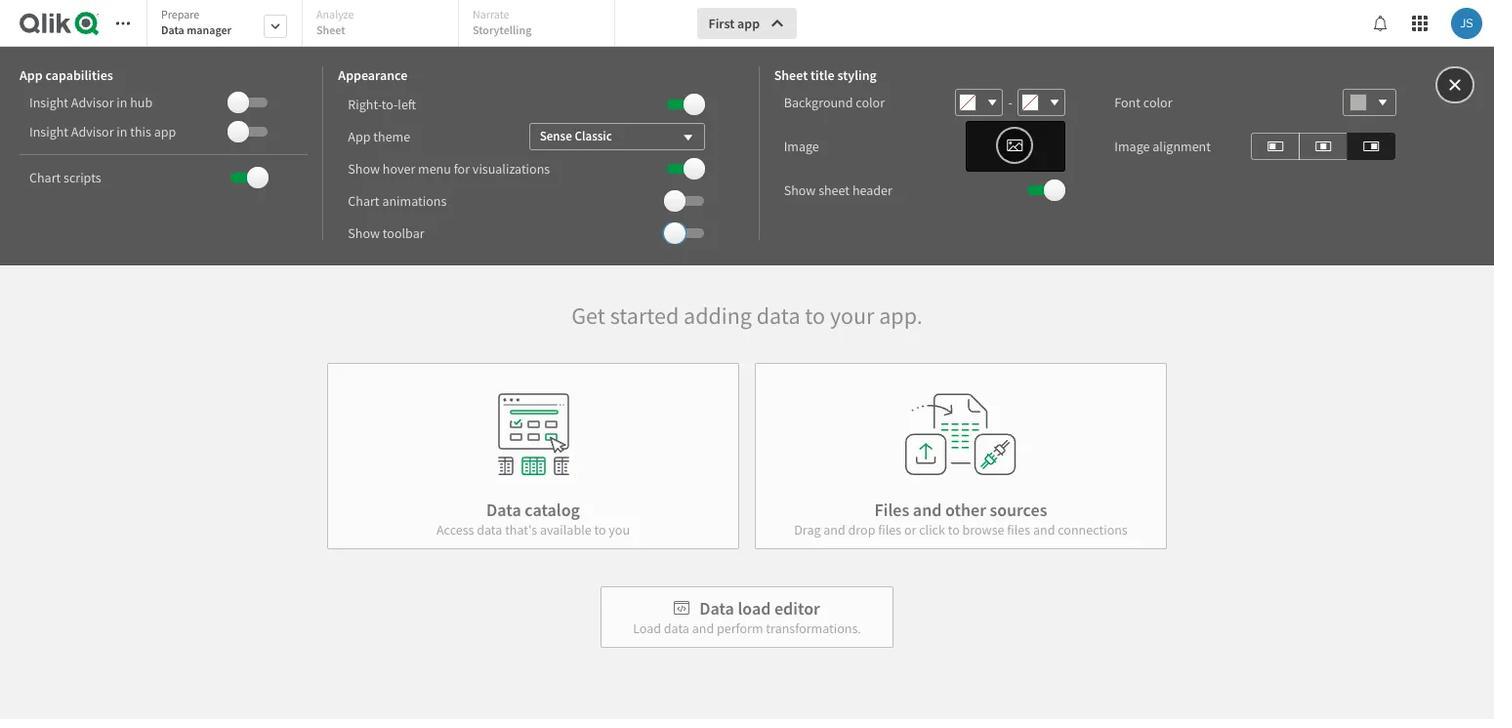 Task type: locate. For each thing, give the bounding box(es) containing it.
show
[[348, 160, 380, 177], [784, 182, 816, 199], [348, 224, 380, 242]]

data down prepare
[[161, 22, 184, 37]]

data left that's
[[477, 521, 502, 539]]

2 color from the left
[[1144, 94, 1173, 111]]

data inside data catalog access data that's available to you
[[477, 521, 502, 539]]

insight advisor in this app
[[29, 123, 176, 141]]

other
[[946, 499, 986, 521]]

first app
[[709, 15, 760, 32]]

1 insight from the top
[[29, 94, 68, 111]]

in for hub
[[117, 94, 127, 111]]

0 vertical spatial show
[[348, 160, 380, 177]]

files right browse
[[1007, 521, 1031, 539]]

app right first on the left top of the page
[[738, 15, 760, 32]]

2 horizontal spatial data
[[757, 300, 801, 331]]

sources
[[990, 499, 1048, 521]]

1 horizontal spatial chart
[[348, 192, 380, 210]]

data inside prepare data manager
[[161, 22, 184, 37]]

app left capabilities
[[20, 66, 43, 84]]

to right click
[[948, 521, 960, 539]]

0 horizontal spatial data
[[477, 521, 502, 539]]

in left this
[[117, 123, 127, 141]]

select image image
[[1006, 134, 1024, 157]]

your
[[830, 300, 875, 331]]

color down styling
[[856, 94, 885, 111]]

1 horizontal spatial app
[[738, 15, 760, 32]]

get
[[572, 300, 606, 331]]

app right this
[[154, 123, 176, 141]]

title
[[811, 66, 835, 84]]

1 image from the left
[[784, 138, 819, 155]]

data right adding
[[757, 300, 801, 331]]

2 horizontal spatial to
[[948, 521, 960, 539]]

0 horizontal spatial color
[[856, 94, 885, 111]]

first
[[709, 15, 735, 32]]

in
[[117, 94, 127, 111], [117, 123, 127, 141]]

left
[[398, 95, 416, 113]]

insight down app capabilities
[[29, 94, 68, 111]]

data left load at the bottom of page
[[700, 597, 734, 620]]

1 vertical spatial app
[[348, 127, 371, 145]]

0 vertical spatial chart
[[29, 169, 61, 187]]

get started adding data to your app.
[[572, 300, 923, 331]]

advisor down capabilities
[[71, 94, 114, 111]]

1 vertical spatial in
[[117, 123, 127, 141]]

chart scripts
[[29, 169, 101, 187]]

app for app theme
[[348, 127, 371, 145]]

insight up chart scripts
[[29, 123, 68, 141]]

to left your
[[805, 300, 826, 331]]

image alignment
[[1115, 138, 1211, 155]]

2 image from the left
[[1115, 138, 1150, 155]]

align left image
[[1268, 134, 1284, 158]]

right-
[[348, 95, 382, 113]]

app inside button
[[738, 15, 760, 32]]

1 vertical spatial advisor
[[71, 123, 114, 141]]

color right font
[[1144, 94, 1173, 111]]

show left toolbar
[[348, 224, 380, 242]]

1 vertical spatial data
[[477, 521, 502, 539]]

show hover menu for visualizations
[[348, 160, 550, 177]]

click
[[919, 521, 946, 539]]

2 insight from the top
[[29, 123, 68, 141]]

toolbar containing first app
[[0, 0, 1495, 266]]

adding
[[684, 300, 752, 331]]

1 horizontal spatial app
[[348, 127, 371, 145]]

0 horizontal spatial image
[[784, 138, 819, 155]]

started
[[610, 300, 679, 331]]

show for show hover menu for visualizations
[[348, 160, 380, 177]]

load data and perform transformations.
[[633, 620, 861, 637]]

1 vertical spatial app
[[154, 123, 176, 141]]

2 advisor from the top
[[71, 123, 114, 141]]

sense classic
[[540, 127, 612, 144]]

to
[[805, 300, 826, 331], [594, 521, 606, 539], [948, 521, 960, 539]]

0 horizontal spatial chart
[[29, 169, 61, 187]]

close app options image
[[1447, 73, 1464, 97]]

1 horizontal spatial files
[[1007, 521, 1031, 539]]

and left 'perform'
[[692, 620, 714, 637]]

2 vertical spatial show
[[348, 224, 380, 242]]

1 vertical spatial show
[[784, 182, 816, 199]]

0 vertical spatial in
[[117, 94, 127, 111]]

0 vertical spatial app
[[738, 15, 760, 32]]

1 vertical spatial chart
[[348, 192, 380, 210]]

prepare
[[161, 7, 200, 21]]

in left hub
[[117, 94, 127, 111]]

advisor for this
[[71, 123, 114, 141]]

app left theme
[[348, 127, 371, 145]]

theme
[[373, 127, 410, 145]]

chart up show toolbar
[[348, 192, 380, 210]]

0 vertical spatial data
[[757, 300, 801, 331]]

sheet title styling
[[774, 66, 877, 84]]

1 vertical spatial data
[[487, 499, 521, 521]]

1 files from the left
[[878, 521, 902, 539]]

1 in from the top
[[117, 94, 127, 111]]

2 vertical spatial data
[[664, 620, 690, 637]]

align center image
[[1316, 134, 1332, 158]]

insight for insight advisor in this app
[[29, 123, 68, 141]]

show left sheet
[[784, 182, 816, 199]]

data inside data catalog access data that's available to you
[[487, 499, 521, 521]]

connections
[[1058, 521, 1128, 539]]

show sheet header
[[784, 182, 893, 199]]

and left connections
[[1034, 521, 1055, 539]]

image down the background
[[784, 138, 819, 155]]

0 vertical spatial data
[[161, 22, 184, 37]]

manager
[[187, 22, 232, 37]]

chart left "scripts"
[[29, 169, 61, 187]]

1 horizontal spatial color
[[1144, 94, 1173, 111]]

data right the load
[[664, 620, 690, 637]]

color
[[856, 94, 885, 111], [1144, 94, 1173, 111]]

data for data catalog access data that's available to you
[[487, 499, 521, 521]]

to left "you"
[[594, 521, 606, 539]]

and right drag
[[824, 521, 846, 539]]

advisor
[[71, 94, 114, 111], [71, 123, 114, 141]]

files
[[878, 521, 902, 539], [1007, 521, 1031, 539]]

toolbar
[[383, 224, 424, 242]]

background
[[784, 94, 853, 111]]

0 horizontal spatial to
[[594, 521, 606, 539]]

image
[[784, 138, 819, 155], [1115, 138, 1150, 155]]

and
[[913, 499, 942, 521], [824, 521, 846, 539], [1034, 521, 1055, 539], [692, 620, 714, 637]]

data left the catalog
[[487, 499, 521, 521]]

for
[[454, 160, 470, 177]]

0 vertical spatial advisor
[[71, 94, 114, 111]]

2 in from the top
[[117, 123, 127, 141]]

1 vertical spatial insight
[[29, 123, 68, 141]]

app for app capabilities
[[20, 66, 43, 84]]

data catalog access data that's available to you
[[437, 499, 630, 539]]

insight
[[29, 94, 68, 111], [29, 123, 68, 141]]

you
[[609, 521, 630, 539]]

files left the "or"
[[878, 521, 902, 539]]

advisor down insight advisor in hub
[[71, 123, 114, 141]]

-
[[1009, 94, 1013, 111]]

data
[[757, 300, 801, 331], [477, 521, 502, 539], [664, 620, 690, 637]]

chart for chart animations
[[348, 192, 380, 210]]

align right image
[[1364, 134, 1380, 158]]

data
[[161, 22, 184, 37], [487, 499, 521, 521], [700, 597, 734, 620]]

1 color from the left
[[856, 94, 885, 111]]

sheet
[[819, 182, 850, 199]]

app
[[20, 66, 43, 84], [348, 127, 371, 145]]

1 horizontal spatial image
[[1115, 138, 1150, 155]]

show toolbar
[[348, 224, 424, 242]]

2 vertical spatial data
[[700, 597, 734, 620]]

animations
[[382, 192, 447, 210]]

1 horizontal spatial data
[[664, 620, 690, 637]]

chart
[[29, 169, 61, 187], [348, 192, 380, 210]]

transformations.
[[766, 620, 861, 637]]

available
[[540, 521, 592, 539]]

app theme
[[348, 127, 410, 145]]

0 horizontal spatial app
[[20, 66, 43, 84]]

0 vertical spatial app
[[20, 66, 43, 84]]

image down font
[[1115, 138, 1150, 155]]

1 advisor from the top
[[71, 94, 114, 111]]

that's
[[505, 521, 537, 539]]

show left hover
[[348, 160, 380, 177]]

0 horizontal spatial files
[[878, 521, 902, 539]]

toolbar
[[0, 0, 1495, 266]]

appearance
[[338, 66, 408, 84]]

0 horizontal spatial data
[[161, 22, 184, 37]]

font color
[[1115, 94, 1173, 111]]

0 vertical spatial insight
[[29, 94, 68, 111]]

app
[[738, 15, 760, 32], [154, 123, 176, 141]]

sheet
[[774, 66, 808, 84]]

2 horizontal spatial data
[[700, 597, 734, 620]]

1 horizontal spatial data
[[487, 499, 521, 521]]

capabilities
[[45, 66, 113, 84]]



Task type: vqa. For each thing, say whether or not it's contained in the screenshot.
CLOSE SIDEBAR MENU IMAGE
no



Task type: describe. For each thing, give the bounding box(es) containing it.
get started adding data to your app. application
[[0, 0, 1495, 720]]

image for image alignment
[[1115, 138, 1150, 155]]

data for data load editor
[[700, 597, 734, 620]]

app capabilities
[[20, 66, 113, 84]]

browse
[[963, 521, 1005, 539]]

access
[[437, 521, 474, 539]]

sense
[[540, 127, 572, 144]]

jacob simon image
[[1452, 8, 1483, 39]]

hover
[[383, 160, 415, 177]]

data for to
[[757, 300, 801, 331]]

color for background color
[[856, 94, 885, 111]]

files and other sources drag and drop files or click to browse files and connections
[[794, 499, 1128, 539]]

drop
[[848, 521, 876, 539]]

load
[[633, 620, 661, 637]]

data load editor
[[700, 597, 820, 620]]

this
[[130, 123, 151, 141]]

right-to-left
[[348, 95, 416, 113]]

show for show sheet header
[[784, 182, 816, 199]]

in for this
[[117, 123, 127, 141]]

drag
[[794, 521, 821, 539]]

or
[[905, 521, 917, 539]]

perform
[[717, 620, 764, 637]]

first app button
[[697, 8, 797, 39]]

chart for chart scripts
[[29, 169, 61, 187]]

load
[[738, 597, 771, 620]]

show for show toolbar
[[348, 224, 380, 242]]

advisor for hub
[[71, 94, 114, 111]]

sense classic button
[[529, 123, 705, 150]]

hub
[[130, 94, 153, 111]]

1 horizontal spatial to
[[805, 300, 826, 331]]

alignment
[[1153, 138, 1211, 155]]

scripts
[[64, 169, 101, 187]]

image for image
[[784, 138, 819, 155]]

editor
[[775, 597, 820, 620]]

styling
[[838, 66, 877, 84]]

insight advisor in hub
[[29, 94, 153, 111]]

chart animations
[[348, 192, 447, 210]]

0 horizontal spatial app
[[154, 123, 176, 141]]

font
[[1115, 94, 1141, 111]]

color for font color
[[1144, 94, 1173, 111]]

to inside files and other sources drag and drop files or click to browse files and connections
[[948, 521, 960, 539]]

and right files
[[913, 499, 942, 521]]

catalog
[[525, 499, 580, 521]]

files
[[875, 499, 910, 521]]

prepare data manager
[[161, 7, 232, 37]]

header
[[853, 182, 893, 199]]

to-
[[382, 95, 398, 113]]

2 files from the left
[[1007, 521, 1031, 539]]

data for that's
[[477, 521, 502, 539]]

menu
[[418, 160, 451, 177]]

visualizations
[[473, 160, 550, 177]]

background color
[[784, 94, 885, 111]]

app.
[[879, 300, 923, 331]]

to inside data catalog access data that's available to you
[[594, 521, 606, 539]]

insight for insight advisor in hub
[[29, 94, 68, 111]]

classic
[[575, 127, 612, 144]]



